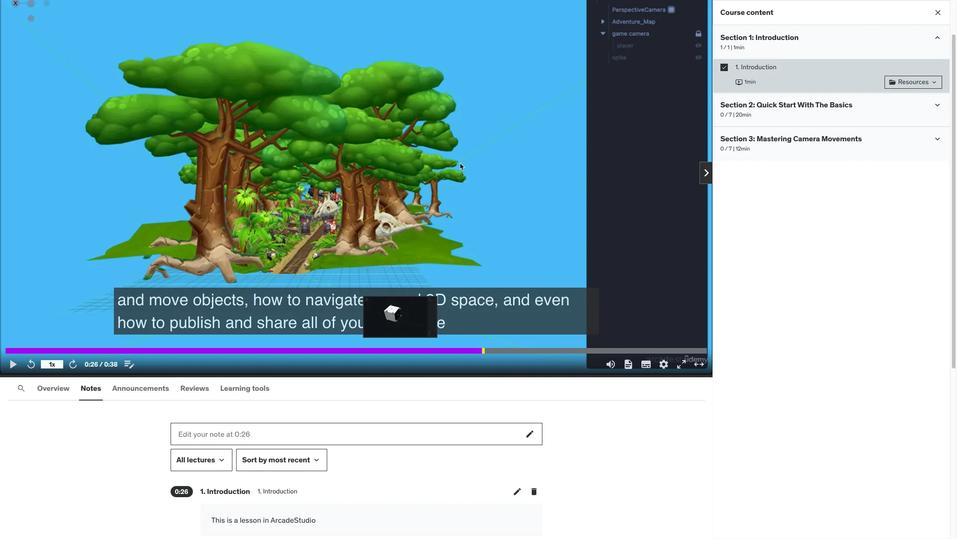 Task type: locate. For each thing, give the bounding box(es) containing it.
0:26 for 0:26
[[175, 488, 188, 496]]

xsmall image inside resources dropdown button
[[931, 78, 939, 86]]

edit your note at 0:26
[[178, 430, 250, 439]]

2 horizontal spatial 1. introduction
[[736, 63, 777, 71]]

7
[[729, 111, 732, 118], [729, 145, 732, 152]]

section 1: introduction button
[[721, 33, 799, 42]]

1 vertical spatial how
[[117, 313, 147, 332]]

fullscreen image
[[676, 359, 687, 370]]

0 horizontal spatial how
[[117, 313, 147, 332]]

1.
[[736, 63, 740, 71], [200, 487, 206, 496], [258, 487, 262, 496]]

sort
[[242, 456, 257, 465]]

1 horizontal spatial your
[[341, 313, 372, 332]]

1 down section 1: introduction 'dropdown button'
[[728, 44, 730, 51]]

1 down the course
[[721, 44, 723, 51]]

0 horizontal spatial 0:26
[[85, 360, 98, 369]]

introduction up is
[[207, 487, 250, 496]]

even
[[535, 291, 570, 309]]

incredible
[[377, 313, 446, 332]]

your right edit
[[194, 430, 208, 439]]

0 vertical spatial section
[[721, 33, 748, 42]]

1 vertical spatial your
[[194, 430, 208, 439]]

/ left 0:38
[[99, 360, 103, 369]]

at
[[226, 430, 233, 439]]

small image inside sort by most recent dropdown button
[[312, 456, 321, 465]]

| left 12min
[[734, 145, 735, 152]]

0 vertical spatial 0
[[721, 111, 724, 118]]

2 vertical spatial |
[[734, 145, 735, 152]]

1min
[[734, 44, 745, 51], [745, 78, 757, 85]]

quick
[[757, 100, 778, 109]]

content
[[747, 8, 774, 17]]

xsmall image
[[721, 64, 728, 71], [931, 78, 939, 86]]

section 1: introduction 1 / 1 | 1min
[[721, 33, 799, 51]]

3 section from the top
[[721, 134, 748, 143]]

1. right 0:26 'link'
[[200, 487, 206, 496]]

1. introduction up in
[[258, 487, 297, 496]]

basics
[[830, 100, 853, 109]]

introduction up play introduction 'image'
[[742, 63, 777, 71]]

small image for section 1: introduction
[[934, 33, 943, 42]]

1 horizontal spatial 1. introduction
[[258, 487, 297, 496]]

2 vertical spatial 0:26
[[175, 488, 188, 496]]

1 horizontal spatial 1
[[728, 44, 730, 51]]

0 vertical spatial your
[[341, 313, 372, 332]]

/ left 20min
[[726, 111, 728, 118]]

0:26
[[85, 360, 98, 369], [235, 430, 250, 439], [175, 488, 188, 496]]

0 inside the section 3: mastering camera movements 0 / 7 | 12min
[[721, 145, 724, 152]]

announcements button
[[110, 378, 171, 400]]

delete bookmark image
[[530, 487, 539, 497]]

2:
[[749, 100, 756, 109]]

0
[[721, 111, 724, 118], [721, 145, 724, 152]]

0 vertical spatial small image
[[934, 33, 943, 42]]

lectures
[[187, 456, 215, 465]]

1 section from the top
[[721, 33, 748, 42]]

reviews button
[[178, 378, 211, 400]]

1 horizontal spatial xsmall image
[[931, 78, 939, 86]]

0 horizontal spatial 1
[[721, 44, 723, 51]]

section up 20min
[[721, 100, 748, 109]]

tools
[[252, 384, 270, 393]]

0 horizontal spatial your
[[194, 430, 208, 439]]

0:26 down all
[[175, 488, 188, 496]]

| down section 1: introduction 'dropdown button'
[[731, 44, 733, 51]]

1 horizontal spatial and
[[225, 313, 252, 332]]

1 vertical spatial xsmall image
[[931, 78, 939, 86]]

1 horizontal spatial 1min
[[745, 78, 757, 85]]

by
[[259, 456, 267, 465]]

0 horizontal spatial 1. introduction
[[200, 487, 250, 496]]

introduction
[[756, 33, 799, 42], [742, 63, 777, 71], [207, 487, 250, 496], [263, 487, 297, 496]]

to
[[287, 291, 301, 309], [152, 313, 165, 332]]

1. introduction up is
[[200, 487, 250, 496]]

0:26 / 0:38
[[85, 360, 118, 369]]

1 horizontal spatial 0:26
[[175, 488, 188, 496]]

most
[[269, 456, 286, 465]]

7 left 12min
[[729, 145, 732, 152]]

and
[[117, 291, 144, 309], [503, 291, 530, 309], [225, 313, 252, 332]]

1 7 from the top
[[729, 111, 732, 118]]

0 left 20min
[[721, 111, 724, 118]]

0:26 inside 'link'
[[175, 488, 188, 496]]

1 0 from the top
[[721, 111, 724, 118]]

a
[[234, 516, 238, 525]]

1 horizontal spatial to
[[287, 291, 301, 309]]

introduction down sort by most recent dropdown button
[[263, 487, 297, 496]]

7 left 20min
[[729, 111, 732, 118]]

1 vertical spatial 0:26
[[235, 430, 250, 439]]

0 left 12min
[[721, 145, 724, 152]]

learning tools
[[220, 384, 270, 393]]

small image
[[934, 33, 943, 42], [934, 134, 943, 144]]

3:
[[749, 134, 756, 143]]

0 vertical spatial 7
[[729, 111, 732, 118]]

2 7 from the top
[[729, 145, 732, 152]]

how up add note icon at the bottom of page
[[117, 313, 147, 332]]

1
[[721, 44, 723, 51], [728, 44, 730, 51]]

introduction inside the section 1: introduction 1 / 1 | 1min
[[756, 33, 799, 42]]

resources button
[[885, 76, 943, 89]]

2 horizontal spatial 1.
[[736, 63, 740, 71]]

sidebar element
[[713, 0, 951, 540]]

3d
[[426, 291, 447, 309]]

1min down section 1: introduction 'dropdown button'
[[734, 44, 745, 51]]

0 vertical spatial 0:26
[[85, 360, 98, 369]]

/
[[724, 44, 727, 51], [726, 111, 728, 118], [726, 145, 728, 152], [99, 360, 103, 369]]

1min right play introduction 'image'
[[745, 78, 757, 85]]

all
[[302, 313, 318, 332]]

small image for sort by most recent
[[312, 456, 321, 465]]

small image inside all lectures dropdown button
[[217, 456, 226, 465]]

1 vertical spatial 1min
[[745, 78, 757, 85]]

how
[[253, 291, 283, 309], [117, 313, 147, 332]]

2 vertical spatial section
[[721, 134, 748, 143]]

0:26 right "at"
[[235, 430, 250, 439]]

1 horizontal spatial how
[[253, 291, 283, 309]]

section up 12min
[[721, 134, 748, 143]]

2 small image from the top
[[934, 134, 943, 144]]

| left 20min
[[734, 111, 735, 118]]

small image for edit your note at
[[525, 430, 535, 439]]

0 horizontal spatial 1.
[[200, 487, 206, 496]]

resources
[[899, 78, 929, 86]]

section inside the section 1: introduction 1 / 1 | 1min
[[721, 33, 748, 42]]

1 1 from the left
[[721, 44, 723, 51]]

learning
[[220, 384, 251, 393]]

settings image
[[659, 359, 670, 370]]

in
[[263, 516, 269, 525]]

1. up play introduction 'image'
[[736, 63, 740, 71]]

0 horizontal spatial 1min
[[734, 44, 745, 51]]

section inside the section 3: mastering camera movements 0 / 7 | 12min
[[721, 134, 748, 143]]

xsmall image right resources
[[931, 78, 939, 86]]

0 vertical spatial |
[[731, 44, 733, 51]]

xsmall image down the section 1: introduction 1 / 1 | 1min
[[721, 64, 728, 71]]

how up share
[[253, 291, 283, 309]]

0:26 link
[[170, 487, 193, 498]]

with
[[798, 100, 815, 109]]

2 1 from the left
[[728, 44, 730, 51]]

2 horizontal spatial 0:26
[[235, 430, 250, 439]]

1. introduction
[[736, 63, 777, 71], [200, 487, 250, 496], [258, 487, 297, 496]]

1. introduction up play introduction 'image'
[[736, 63, 777, 71]]

7 inside section 2: quick start with the basics 0 / 7 | 20min
[[729, 111, 732, 118]]

go to next lecture image
[[699, 166, 714, 180]]

to up share
[[287, 291, 301, 309]]

small image
[[934, 100, 943, 110], [525, 430, 535, 439], [217, 456, 226, 465], [312, 456, 321, 465]]

and down objects,
[[225, 313, 252, 332]]

1 vertical spatial |
[[734, 111, 735, 118]]

navigate
[[305, 291, 367, 309]]

and left move
[[117, 291, 144, 309]]

play introduction image
[[736, 78, 743, 86]]

all lectures button
[[170, 449, 232, 472]]

0 vertical spatial 1min
[[734, 44, 745, 51]]

add note image
[[124, 359, 135, 370]]

1min inside the section 1: introduction 1 / 1 | 1min
[[734, 44, 745, 51]]

0 horizontal spatial xsmall image
[[721, 64, 728, 71]]

1x
[[49, 360, 55, 369]]

notes
[[81, 384, 101, 393]]

1 vertical spatial section
[[721, 100, 748, 109]]

your
[[341, 313, 372, 332], [194, 430, 208, 439]]

section for section 3: mastering camera movements
[[721, 134, 748, 143]]

section
[[721, 33, 748, 42], [721, 100, 748, 109], [721, 134, 748, 143]]

section inside section 2: quick start with the basics 0 / 7 | 20min
[[721, 100, 748, 109]]

/ inside section 2: quick start with the basics 0 / 7 | 20min
[[726, 111, 728, 118]]

and left even
[[503, 291, 530, 309]]

1 vertical spatial small image
[[934, 134, 943, 144]]

section for section 2: quick start with the basics
[[721, 100, 748, 109]]

1. up the this is a lesson in arcadestudio
[[258, 487, 262, 496]]

your right of
[[341, 313, 372, 332]]

this is a lesson in arcadestudio
[[211, 516, 316, 525]]

0:26 right forward 5 seconds 'image'
[[85, 360, 98, 369]]

| inside the section 3: mastering camera movements 0 / 7 | 12min
[[734, 145, 735, 152]]

|
[[731, 44, 733, 51], [734, 111, 735, 118], [734, 145, 735, 152]]

to down move
[[152, 313, 165, 332]]

12min
[[736, 145, 751, 152]]

1 vertical spatial to
[[152, 313, 165, 332]]

recent
[[288, 456, 310, 465]]

overview button
[[35, 378, 71, 400]]

course content
[[721, 8, 774, 17]]

and move objects, how to navigate around 3d space, and even how to publish and share all of your incredible
[[117, 291, 570, 332]]

/ down the course
[[724, 44, 727, 51]]

1 vertical spatial 7
[[729, 145, 732, 152]]

section left 1:
[[721, 33, 748, 42]]

2 0 from the top
[[721, 145, 724, 152]]

publish
[[170, 313, 221, 332]]

1 vertical spatial 0
[[721, 145, 724, 152]]

0:38
[[104, 360, 118, 369]]

0 vertical spatial how
[[253, 291, 283, 309]]

course
[[721, 8, 745, 17]]

1 small image from the top
[[934, 33, 943, 42]]

all
[[177, 456, 185, 465]]

forward 5 seconds image
[[67, 359, 79, 370]]

2 section from the top
[[721, 100, 748, 109]]

introduction right 1:
[[756, 33, 799, 42]]

/ left 12min
[[726, 145, 728, 152]]

close course content sidebar image
[[934, 8, 943, 17]]

section 3: mastering camera movements button
[[721, 134, 863, 143]]

0 vertical spatial to
[[287, 291, 301, 309]]



Task type: describe. For each thing, give the bounding box(es) containing it.
1. introduction inside sidebar element
[[736, 63, 777, 71]]

this
[[211, 516, 225, 525]]

1. inside sidebar element
[[736, 63, 740, 71]]

rewind 5 seconds image
[[26, 359, 37, 370]]

| inside the section 1: introduction 1 / 1 | 1min
[[731, 44, 733, 51]]

your inside and move objects, how to navigate around 3d space, and even how to publish and share all of your incredible
[[341, 313, 372, 332]]

movements
[[822, 134, 863, 143]]

1:
[[749, 33, 755, 42]]

announcements
[[112, 384, 169, 393]]

space,
[[451, 291, 499, 309]]

the
[[816, 100, 829, 109]]

reviews
[[180, 384, 209, 393]]

/ inside the section 1: introduction 1 / 1 | 1min
[[724, 44, 727, 51]]

0 inside section 2: quick start with the basics 0 / 7 | 20min
[[721, 111, 724, 118]]

is
[[227, 516, 232, 525]]

around
[[371, 291, 422, 309]]

all lectures
[[177, 456, 215, 465]]

small image for all lectures
[[217, 456, 226, 465]]

| inside section 2: quick start with the basics 0 / 7 | 20min
[[734, 111, 735, 118]]

subtitles image
[[641, 359, 652, 370]]

edit bookmark image
[[513, 487, 522, 497]]

share
[[257, 313, 297, 332]]

learning tools button
[[218, 378, 271, 400]]

sort by most recent button
[[236, 449, 327, 472]]

section for section 1: introduction
[[721, 33, 748, 42]]

/ inside the section 3: mastering camera movements 0 / 7 | 12min
[[726, 145, 728, 152]]

1 horizontal spatial 1.
[[258, 487, 262, 496]]

play image
[[8, 359, 19, 370]]

1x button
[[41, 357, 63, 373]]

0:26 for 0:26 / 0:38
[[85, 360, 98, 369]]

section 2: quick start with the basics button
[[721, 100, 853, 109]]

expanded view image
[[694, 359, 705, 370]]

small image for section 3: mastering camera movements
[[934, 134, 943, 144]]

search image
[[17, 384, 26, 394]]

lesson
[[240, 516, 261, 525]]

20min
[[736, 111, 752, 118]]

camera
[[794, 134, 821, 143]]

note
[[210, 430, 225, 439]]

2 horizontal spatial and
[[503, 291, 530, 309]]

edit
[[178, 430, 192, 439]]

overview
[[37, 384, 70, 393]]

0 vertical spatial xsmall image
[[721, 64, 728, 71]]

objects,
[[193, 291, 249, 309]]

notes button
[[79, 378, 103, 400]]

move
[[149, 291, 189, 309]]

transcript in sidebar region image
[[623, 359, 634, 370]]

0 horizontal spatial and
[[117, 291, 144, 309]]

xsmall image
[[889, 78, 897, 86]]

0 horizontal spatial to
[[152, 313, 165, 332]]

of
[[323, 313, 336, 332]]

progress bar slider
[[6, 346, 707, 357]]

start
[[779, 100, 797, 109]]

arcadestudio
[[271, 516, 316, 525]]

section 3: mastering camera movements 0 / 7 | 12min
[[721, 134, 863, 152]]

mastering
[[757, 134, 792, 143]]

section 2: quick start with the basics 0 / 7 | 20min
[[721, 100, 853, 118]]

mute image
[[606, 359, 617, 370]]

sort by most recent
[[242, 456, 310, 465]]

7 inside the section 3: mastering camera movements 0 / 7 | 12min
[[729, 145, 732, 152]]



Task type: vqa. For each thing, say whether or not it's contained in the screenshot.
xsmall icon associated with Programming languages continued
no



